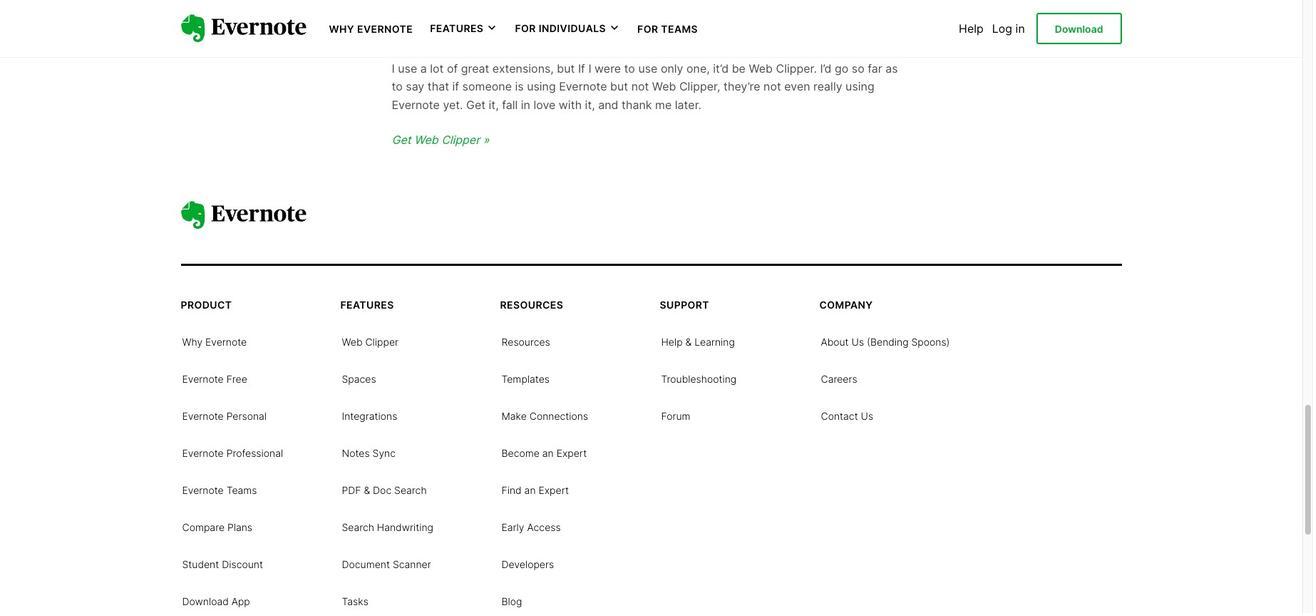 Task type: vqa. For each thing, say whether or not it's contained in the screenshot.
"and" within Evernote is my productive thinking app because it helps me manage my thoughts, ideas, creativity, and work all in one place.
no



Task type: describe. For each thing, give the bounding box(es) containing it.
early access link
[[502, 520, 561, 534]]

2 evernote logo image from the top
[[181, 201, 306, 229]]

download link
[[1037, 13, 1122, 44]]

for teams
[[637, 23, 698, 35]]

i left do
[[524, 7, 527, 22]]

a
[[420, 61, 427, 75]]

notes
[[342, 447, 370, 459]]

company
[[820, 299, 873, 311]]

developers
[[502, 558, 554, 570]]

developers link
[[502, 557, 554, 571]]

connections
[[530, 410, 588, 422]]

troubleshooting link
[[661, 371, 737, 386]]

why evernote for for
[[329, 23, 413, 35]]

student discount
[[182, 558, 263, 570]]

1 use from the left
[[398, 61, 417, 75]]

become an expert
[[502, 447, 587, 459]]

clip
[[466, 7, 484, 22]]

templates
[[502, 373, 550, 385]]

web clipper link
[[342, 334, 399, 348]]

tasks link
[[342, 594, 369, 608]]

1 vertical spatial resources
[[502, 336, 550, 348]]

evernote teams
[[182, 484, 257, 496]]

learning
[[695, 336, 735, 348]]

contact us link
[[821, 408, 874, 423]]

download app
[[182, 595, 250, 607]]

download app link
[[182, 594, 250, 608]]

if
[[452, 79, 459, 94]]

find an expert
[[502, 484, 569, 496]]

0 horizontal spatial search
[[342, 521, 374, 533]]

handwriting
[[377, 521, 434, 533]]

individuals
[[539, 22, 606, 34]]

as
[[886, 61, 898, 75]]

features button
[[430, 21, 498, 36]]

web up spaces link in the bottom of the page
[[342, 336, 363, 348]]

careers
[[821, 373, 858, 385]]

they're
[[724, 79, 760, 94]]

pdf & doc search link
[[342, 483, 427, 497]]

why evernote link for evernote
[[182, 334, 247, 348]]

sync
[[373, 447, 396, 459]]

document
[[342, 558, 390, 570]]

help & learning link
[[661, 334, 735, 348]]

is
[[515, 79, 524, 94]]

features inside button
[[430, 22, 484, 34]]

that
[[428, 79, 449, 94]]

of
[[447, 61, 458, 75]]

great
[[461, 61, 489, 75]]

web right be
[[749, 61, 773, 75]]

1 vertical spatial clipper
[[365, 336, 399, 348]]

contact
[[821, 410, 858, 422]]

really
[[814, 79, 843, 94]]

most
[[567, 7, 593, 22]]

1 horizontal spatial to
[[624, 61, 635, 75]]

find an expert link
[[502, 483, 569, 497]]

1 horizontal spatial clipper
[[441, 133, 480, 147]]

pdf
[[342, 484, 361, 496]]

log in
[[992, 21, 1025, 36]]

contact us
[[821, 410, 874, 422]]

i left mean…
[[794, 7, 797, 22]]

one,
[[687, 61, 710, 75]]

for for for teams
[[637, 23, 658, 35]]

search handwriting
[[342, 521, 434, 533]]

this
[[879, 0, 899, 3]]

bathroom.
[[736, 7, 791, 22]]

help for help & learning
[[661, 336, 683, 348]]

evernote up compare
[[182, 484, 224, 496]]

fall
[[502, 98, 518, 112]]

1 vertical spatial to
[[392, 79, 403, 94]]

evernote free
[[182, 373, 247, 385]]

it'd
[[713, 61, 729, 75]]

product
[[181, 299, 232, 311]]

evernote professional link
[[182, 445, 283, 460]]

why evernote for evernote
[[182, 336, 247, 348]]

clipper.
[[776, 61, 817, 75]]

1 using from the left
[[527, 79, 556, 94]]

i use a lot of great extensions, but if i were to use only one, it'd be web clipper. i'd go so far as to say that if someone is using evernote but not web clipper, they're not even really using evernote yet. get it, fall in love with it, and thank me later.
[[392, 61, 898, 112]]

evernote down evernote free
[[182, 410, 224, 422]]

plans
[[227, 521, 252, 533]]

(bending
[[867, 336, 909, 348]]

2 not from the left
[[764, 79, 781, 94]]

document scanner link
[[342, 557, 431, 571]]

1 evernote logo image from the top
[[181, 14, 306, 43]]

resources link
[[502, 334, 550, 348]]

compare plans
[[182, 521, 252, 533]]

help for help
[[959, 21, 984, 36]]

can
[[443, 7, 462, 22]]

log in link
[[992, 21, 1025, 36]]

why evernote link for for
[[329, 21, 413, 36]]

compare plans link
[[182, 520, 252, 534]]

notes sync
[[342, 447, 396, 459]]

pdf & doc search
[[342, 484, 427, 496]]

download for download
[[1055, 23, 1103, 35]]

0 horizontal spatial mobile.
[[425, 26, 464, 40]]

& for pdf
[[364, 484, 370, 496]]

forum
[[661, 410, 691, 422]]

far
[[868, 61, 883, 75]]

1 vertical spatial but
[[610, 79, 628, 94]]

access
[[527, 521, 561, 533]]

evernote down feature,
[[357, 23, 413, 35]]



Task type: locate. For each thing, give the bounding box(es) containing it.
with this feature, i can clip where i do my most meaningful browsing: the bathroom. i mean… mobile. yeah, mobile.
[[392, 0, 899, 40]]

app
[[232, 595, 250, 607]]

evernote down say
[[392, 98, 440, 112]]

get
[[466, 98, 486, 112], [392, 133, 411, 147]]

using
[[527, 79, 556, 94], [846, 79, 875, 94]]

use left a
[[398, 61, 417, 75]]

lot
[[430, 61, 444, 75]]

us right "contact"
[[861, 410, 874, 422]]

get web clipper » link
[[392, 133, 489, 147]]

why evernote down feature,
[[329, 23, 413, 35]]

1 horizontal spatial download
[[1055, 23, 1103, 35]]

1 horizontal spatial why evernote link
[[329, 21, 413, 36]]

evernote up evernote teams link
[[182, 447, 224, 459]]

0 horizontal spatial not
[[631, 79, 649, 94]]

0 vertical spatial us
[[852, 336, 864, 348]]

0 horizontal spatial use
[[398, 61, 417, 75]]

resources up templates link
[[502, 336, 550, 348]]

get inside "i use a lot of great extensions, but if i were to use only one, it'd be web clipper. i'd go so far as to say that if someone is using evernote but not web clipper, they're not even really using evernote yet. get it, fall in love with it, and thank me later."
[[466, 98, 486, 112]]

support
[[660, 299, 709, 311]]

0 horizontal spatial but
[[557, 61, 575, 75]]

get web clipper »
[[392, 133, 489, 147]]

and
[[598, 98, 619, 112]]

teams for for teams
[[661, 23, 698, 35]]

professional
[[226, 447, 283, 459]]

1 horizontal spatial use
[[638, 61, 658, 75]]

0 vertical spatial an
[[542, 447, 554, 459]]

download left app
[[182, 595, 229, 607]]

us
[[852, 336, 864, 348], [861, 410, 874, 422]]

2 using from the left
[[846, 79, 875, 94]]

about us (bending spoons) link
[[821, 334, 950, 348]]

download for download app
[[182, 595, 229, 607]]

it, left fall
[[489, 98, 499, 112]]

for individuals button
[[515, 21, 620, 36]]

say
[[406, 79, 424, 94]]

1 horizontal spatial an
[[542, 447, 554, 459]]

1 vertical spatial download
[[182, 595, 229, 607]]

careers link
[[821, 371, 858, 386]]

1 horizontal spatial search
[[394, 484, 427, 496]]

i left a
[[392, 61, 395, 75]]

not left even
[[764, 79, 781, 94]]

2 it, from the left
[[585, 98, 595, 112]]

0 vertical spatial teams
[[661, 23, 698, 35]]

evernote free link
[[182, 371, 247, 386]]

2 use from the left
[[638, 61, 658, 75]]

resources
[[500, 299, 563, 311], [502, 336, 550, 348]]

my
[[547, 7, 563, 22]]

but left if
[[557, 61, 575, 75]]

in
[[1016, 21, 1025, 36], [521, 98, 530, 112]]

expert down "connections"
[[557, 447, 587, 459]]

0 vertical spatial but
[[557, 61, 575, 75]]

find
[[502, 484, 522, 496]]

for teams link
[[637, 21, 698, 36]]

why evernote link
[[329, 21, 413, 36], [182, 334, 247, 348]]

1 vertical spatial us
[[861, 410, 874, 422]]

0 vertical spatial clipper
[[441, 133, 480, 147]]

download right log in
[[1055, 23, 1103, 35]]

0 horizontal spatial why evernote link
[[182, 334, 247, 348]]

early
[[502, 521, 524, 533]]

evernote logo image
[[181, 14, 306, 43], [181, 201, 306, 229]]

me
[[655, 98, 672, 112]]

features up web clipper link
[[340, 299, 394, 311]]

0 horizontal spatial for
[[515, 22, 536, 34]]

0 vertical spatial why
[[329, 23, 354, 35]]

1 horizontal spatial help
[[959, 21, 984, 36]]

1 vertical spatial features
[[340, 299, 394, 311]]

1 horizontal spatial it,
[[585, 98, 595, 112]]

evernote left free
[[182, 373, 224, 385]]

why down product
[[182, 336, 203, 348]]

0 horizontal spatial it,
[[489, 98, 499, 112]]

1 vertical spatial help
[[661, 336, 683, 348]]

make
[[502, 410, 527, 422]]

0 vertical spatial mobile.
[[843, 7, 882, 22]]

1 vertical spatial expert
[[539, 484, 569, 496]]

0 vertical spatial expert
[[557, 447, 587, 459]]

1 vertical spatial get
[[392, 133, 411, 147]]

not up thank
[[631, 79, 649, 94]]

0 vertical spatial in
[[1016, 21, 1025, 36]]

mobile. down the can
[[425, 26, 464, 40]]

help down support
[[661, 336, 683, 348]]

for for for individuals
[[515, 22, 536, 34]]

us for about
[[852, 336, 864, 348]]

1 horizontal spatial but
[[610, 79, 628, 94]]

using down so
[[846, 79, 875, 94]]

web clipper
[[342, 336, 399, 348]]

1 horizontal spatial teams
[[661, 23, 698, 35]]

teams
[[661, 23, 698, 35], [226, 484, 257, 496]]

integrations link
[[342, 408, 397, 423]]

expert for find an expert
[[539, 484, 569, 496]]

teams up plans
[[226, 484, 257, 496]]

0 horizontal spatial help
[[661, 336, 683, 348]]

help left log
[[959, 21, 984, 36]]

0 horizontal spatial &
[[364, 484, 370, 496]]

for inside button
[[515, 22, 536, 34]]

an right find
[[524, 484, 536, 496]]

1 horizontal spatial for
[[637, 23, 658, 35]]

for
[[515, 22, 536, 34], [637, 23, 658, 35]]

1 horizontal spatial mobile.
[[843, 7, 882, 22]]

evernote up evernote free link
[[205, 336, 247, 348]]

evernote
[[357, 23, 413, 35], [559, 79, 607, 94], [392, 98, 440, 112], [205, 336, 247, 348], [182, 373, 224, 385], [182, 410, 224, 422], [182, 447, 224, 459], [182, 484, 224, 496]]

log
[[992, 21, 1013, 36]]

evernote professional
[[182, 447, 283, 459]]

it, left and
[[585, 98, 595, 112]]

0 vertical spatial download
[[1055, 23, 1103, 35]]

get down someone
[[466, 98, 486, 112]]

use left only
[[638, 61, 658, 75]]

0 vertical spatial help
[[959, 21, 984, 36]]

why left yeah, at the left top
[[329, 23, 354, 35]]

0 horizontal spatial get
[[392, 133, 411, 147]]

1 horizontal spatial not
[[764, 79, 781, 94]]

1 horizontal spatial using
[[846, 79, 875, 94]]

an for find
[[524, 484, 536, 496]]

compare
[[182, 521, 225, 533]]

go
[[835, 61, 849, 75]]

0 vertical spatial resources
[[500, 299, 563, 311]]

1 it, from the left
[[489, 98, 499, 112]]

evernote down if
[[559, 79, 607, 94]]

evernote personal link
[[182, 408, 267, 423]]

us right about on the right of the page
[[852, 336, 864, 348]]

later.
[[675, 98, 702, 112]]

mean…
[[801, 7, 840, 22]]

doc
[[373, 484, 392, 496]]

thank
[[622, 98, 652, 112]]

notes sync link
[[342, 445, 396, 460]]

1 vertical spatial search
[[342, 521, 374, 533]]

1 vertical spatial &
[[364, 484, 370, 496]]

why for evernote professional
[[182, 336, 203, 348]]

troubleshooting
[[661, 373, 737, 385]]

web
[[749, 61, 773, 75], [652, 79, 676, 94], [414, 133, 438, 147], [342, 336, 363, 348]]

to
[[624, 61, 635, 75], [392, 79, 403, 94]]

1 vertical spatial an
[[524, 484, 536, 496]]

tasks
[[342, 595, 369, 607]]

do
[[530, 7, 544, 22]]

student discount link
[[182, 557, 263, 571]]

why evernote up evernote free link
[[182, 336, 247, 348]]

1 horizontal spatial in
[[1016, 21, 1025, 36]]

yet.
[[443, 98, 463, 112]]

expert down become an expert
[[539, 484, 569, 496]]

discount
[[222, 558, 263, 570]]

0 horizontal spatial to
[[392, 79, 403, 94]]

0 vertical spatial search
[[394, 484, 427, 496]]

teams for evernote teams
[[226, 484, 257, 496]]

us for contact
[[861, 410, 874, 422]]

someone
[[462, 79, 512, 94]]

1 horizontal spatial why evernote
[[329, 23, 413, 35]]

only
[[661, 61, 683, 75]]

help
[[959, 21, 984, 36], [661, 336, 683, 348]]

i left the can
[[437, 7, 440, 22]]

spoons)
[[912, 336, 950, 348]]

features down the can
[[430, 22, 484, 34]]

teams down browsing:
[[661, 23, 698, 35]]

0 vertical spatial get
[[466, 98, 486, 112]]

0 vertical spatial why evernote
[[329, 23, 413, 35]]

become
[[502, 447, 540, 459]]

0 horizontal spatial features
[[340, 299, 394, 311]]

web down say
[[414, 133, 438, 147]]

1 horizontal spatial get
[[466, 98, 486, 112]]

with
[[559, 98, 582, 112]]

0 horizontal spatial teams
[[226, 484, 257, 496]]

early access
[[502, 521, 561, 533]]

»
[[483, 133, 489, 147]]

1 vertical spatial why
[[182, 336, 203, 348]]

1 horizontal spatial &
[[686, 336, 692, 348]]

search down the pdf
[[342, 521, 374, 533]]

in inside "i use a lot of great extensions, but if i were to use only one, it'd be web clipper. i'd go so far as to say that if someone is using evernote but not web clipper, they're not even really using evernote yet. get it, fall in love with it, and thank me later."
[[521, 98, 530, 112]]

help link
[[959, 21, 984, 36]]

templates link
[[502, 371, 550, 386]]

in right fall
[[521, 98, 530, 112]]

0 horizontal spatial why evernote
[[182, 336, 247, 348]]

document scanner
[[342, 558, 431, 570]]

if
[[578, 61, 585, 75]]

expert for become an expert
[[557, 447, 587, 459]]

an for become
[[542, 447, 554, 459]]

student
[[182, 558, 219, 570]]

yeah,
[[392, 26, 422, 40]]

0 horizontal spatial an
[[524, 484, 536, 496]]

0 horizontal spatial in
[[521, 98, 530, 112]]

1 horizontal spatial why
[[329, 23, 354, 35]]

clipper up spaces link in the bottom of the page
[[365, 336, 399, 348]]

0 vertical spatial &
[[686, 336, 692, 348]]

& left doc
[[364, 484, 370, 496]]

about
[[821, 336, 849, 348]]

1 vertical spatial teams
[[226, 484, 257, 496]]

i
[[437, 7, 440, 22], [524, 7, 527, 22], [794, 7, 797, 22], [392, 61, 395, 75], [589, 61, 592, 75]]

spaces link
[[342, 371, 376, 386]]

web up me
[[652, 79, 676, 94]]

blog link
[[502, 594, 522, 608]]

1 not from the left
[[631, 79, 649, 94]]

0 vertical spatial to
[[624, 61, 635, 75]]

1 vertical spatial why evernote link
[[182, 334, 247, 348]]

so
[[852, 61, 865, 75]]

0 vertical spatial features
[[430, 22, 484, 34]]

free
[[226, 373, 247, 385]]

search right doc
[[394, 484, 427, 496]]

spaces
[[342, 373, 376, 385]]

make connections link
[[502, 408, 588, 423]]

get down say
[[392, 133, 411, 147]]

personal
[[226, 410, 267, 422]]

in right log
[[1016, 21, 1025, 36]]

scanner
[[393, 558, 431, 570]]

with
[[851, 0, 876, 3]]

make connections
[[502, 410, 588, 422]]

an right become
[[542, 447, 554, 459]]

why for for teams
[[329, 23, 354, 35]]

resources up resources link
[[500, 299, 563, 311]]

1 vertical spatial in
[[521, 98, 530, 112]]

1 vertical spatial evernote logo image
[[181, 201, 306, 229]]

using up love
[[527, 79, 556, 94]]

clipper,
[[679, 79, 720, 94]]

1 vertical spatial why evernote
[[182, 336, 247, 348]]

for down do
[[515, 22, 536, 34]]

to left say
[[392, 79, 403, 94]]

but up and
[[610, 79, 628, 94]]

i right if
[[589, 61, 592, 75]]

to right were
[[624, 61, 635, 75]]

0 vertical spatial why evernote link
[[329, 21, 413, 36]]

0 horizontal spatial using
[[527, 79, 556, 94]]

1 horizontal spatial features
[[430, 22, 484, 34]]

i'd
[[820, 61, 832, 75]]

expert
[[557, 447, 587, 459], [539, 484, 569, 496]]

0 horizontal spatial download
[[182, 595, 229, 607]]

where
[[487, 7, 521, 22]]

& left learning
[[686, 336, 692, 348]]

0 horizontal spatial why
[[182, 336, 203, 348]]

clipper left »
[[441, 133, 480, 147]]

0 vertical spatial evernote logo image
[[181, 14, 306, 43]]

0 horizontal spatial clipper
[[365, 336, 399, 348]]

evernote teams link
[[182, 483, 257, 497]]

mobile. down 'with'
[[843, 7, 882, 22]]

1 vertical spatial mobile.
[[425, 26, 464, 40]]

help & learning
[[661, 336, 735, 348]]

for down meaningful
[[637, 23, 658, 35]]

& for help
[[686, 336, 692, 348]]



